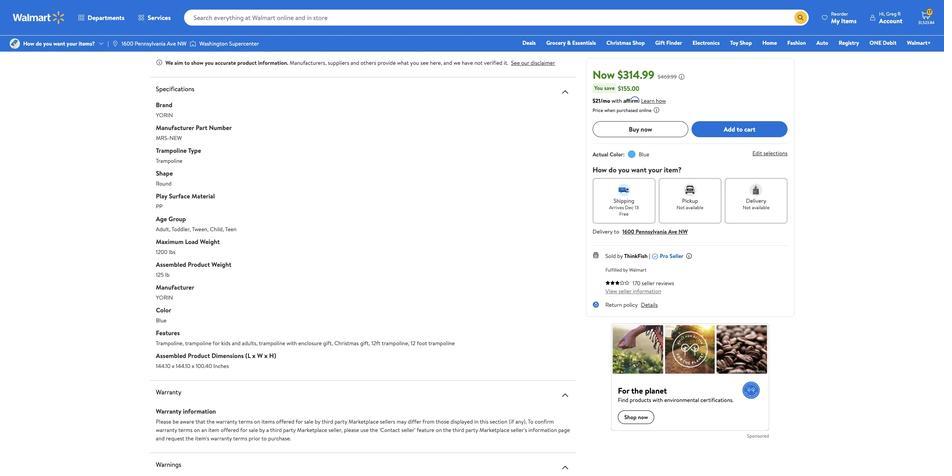 Task type: vqa. For each thing, say whether or not it's contained in the screenshot.


Task type: describe. For each thing, give the bounding box(es) containing it.
to right aim
[[185, 59, 190, 67]]

0 vertical spatial color
[[610, 150, 623, 159]]

easy
[[166, 30, 176, 38]]

on down those in the bottom left of the page
[[436, 426, 442, 434]]

1 vertical spatial ave
[[669, 228, 678, 236]]

1 all from the left
[[309, 30, 315, 38]]

to left set
[[329, 37, 334, 45]]

legal information image
[[654, 107, 660, 113]]

on left an
[[194, 426, 200, 434]]

to right 'there'
[[509, 44, 515, 52]]

verified
[[484, 59, 503, 67]]

toddler,
[[172, 225, 191, 233]]

0 horizontal spatial rubber
[[324, 9, 340, 17]]

best
[[515, 23, 525, 31]]

how do you want your item?
[[593, 165, 682, 175]]

affirm image
[[624, 96, 640, 103]]

age
[[156, 214, 167, 223]]

1200
[[156, 248, 167, 256]]

not for delivery
[[743, 204, 751, 211]]

170
[[633, 279, 641, 287]]

available for pickup
[[686, 204, 704, 211]]

Walmart Site-Wide search field
[[184, 10, 809, 26]]

disassembly.
[[317, 23, 347, 31]]

edit selections
[[753, 149, 788, 157]]

to down the arrives
[[614, 228, 620, 236]]

and inside brand yorin manufacturer part number mrs-new trampoline type trampoline shape round play surface material pp age group adult, toddler, tween, child, teen maximum load weight 1200 lbs assembled product weight 125 lb manufacturer yorin color blue features trampoline, trampoline for kids and adults, trampoline with enclosure gift, christmas gift, 12ft trampoline, 12 foot trampoline assembled product dimensions (l x w x h) 144.10 x 144.10 x 100.40 inches
[[232, 339, 241, 347]]

2 horizontal spatial with
[[612, 97, 622, 105]]

you down :
[[619, 165, 630, 175]]

maximum
[[156, 237, 183, 246]]

0 horizontal spatial marketplace
[[297, 426, 327, 434]]

item
[[208, 426, 219, 434]]

gift
[[655, 39, 665, 47]]

in inside the warranty information please be aware that the warranty terms on items offered for sale by third party marketplace sellers may differ from those displayed in this section (if any). to confirm warranty terms on an item offered for sale by a third party marketplace seller, please use the 'contact seller' feature on the third party marketplace seller's information page and request the item's warranty terms prior to purchase.
[[474, 418, 479, 426]]

for right gift
[[536, 23, 544, 31]]

seller for 170
[[642, 279, 655, 287]]

12ft inside more extra free accessories: our outdoor trampoline provides 1* rubber ball & inflator, 4*wind stakes & straps combination. the wind stakes twist deep into the ground for the highest level of trampoline stability, help protect your trampoline during stormy/windy conditions, and safely secure the trampoline to the ground. strong belt straps easily connect to the steel buckles for fast assembly and disassembly. playing rubber ball can improve kids' motor coordination, ideal as the best gift for kids. easy assembly & great service: yorin 12ft trampoline and all parts include 18 months warranty. all assemble tools are provided and all parts are listed and numbered in the instruction. we created very easy-to-follow instructions on how to set up your trampoline with net faster. we offer a 3-year quality warranty & 30-day money-back & 24/7 professional technical support. any problems or concerns, please contact us without hesitation, our professional technical team is there to help within 24 hours.
[[261, 30, 270, 38]]

please inside the warranty information please be aware that the warranty terms on items offered for sale by third party marketplace sellers may differ from those displayed in this section (if any). to confirm warranty terms on an item offered for sale by a third party marketplace seller, please use the 'contact seller' feature on the third party marketplace seller's information page and request the item's warranty terms prior to purchase.
[[344, 426, 359, 434]]

on left items
[[254, 418, 260, 426]]

2 horizontal spatial party
[[465, 426, 478, 434]]

1 gift, from the left
[[323, 339, 333, 347]]

service:
[[222, 30, 241, 38]]

2 horizontal spatial third
[[453, 426, 464, 434]]

shipping arrives dec 13 free
[[609, 197, 639, 217]]

2 assembled from the top
[[156, 351, 186, 360]]

provide
[[378, 59, 396, 67]]

your left item?
[[649, 165, 662, 175]]

price
[[593, 107, 604, 114]]

add to cart
[[724, 125, 756, 134]]

hi,
[[879, 10, 885, 17]]

& left the 30-
[[512, 37, 516, 45]]

set
[[336, 37, 343, 45]]

accessories:
[[206, 9, 236, 17]]

shop for toy shop
[[740, 39, 752, 47]]

home link
[[759, 38, 781, 47]]

christmas shop link
[[603, 38, 648, 47]]

in inside more extra free accessories: our outdoor trampoline provides 1* rubber ball & inflator, 4*wind stakes & straps combination. the wind stakes twist deep into the ground for the highest level of trampoline stability, help protect your trampoline during stormy/windy conditions, and safely secure the trampoline to the ground. strong belt straps easily connect to the steel buckles for fast assembly and disassembly. playing rubber ball can improve kids' motor coordination, ideal as the best gift for kids. easy assembly & great service: yorin 12ft trampoline and all parts include 18 months warranty. all assemble tools are provided and all parts are listed and numbered in the instruction. we created very easy-to-follow instructions on how to set up your trampoline with net faster. we offer a 3-year quality warranty & 30-day money-back & 24/7 professional technical support. any problems or concerns, please contact us without hesitation, our professional technical team is there to help within 24 hours.
[[564, 30, 568, 38]]

to inside button
[[737, 125, 743, 134]]

specifications image
[[560, 87, 570, 97]]

as
[[499, 23, 504, 31]]

1 vertical spatial weight
[[212, 260, 231, 269]]

& right back
[[567, 39, 571, 47]]

blue inside brand yorin manufacturer part number mrs-new trampoline type trampoline shape round play surface material pp age group adult, toddler, tween, child, teen maximum load weight 1200 lbs assembled product weight 125 lb manufacturer yorin color blue features trampoline, trampoline for kids and adults, trampoline with enclosure gift, christmas gift, 12ft trampoline, 12 foot trampoline assembled product dimensions (l x w x h) 144.10 x 144.10 x 100.40 inches
[[156, 316, 167, 324]]

foot
[[417, 339, 427, 347]]

an
[[201, 426, 207, 434]]

within
[[528, 44, 542, 52]]

0 vertical spatial ball
[[342, 9, 350, 17]]

on inside more extra free accessories: our outdoor trampoline provides 1* rubber ball & inflator, 4*wind stakes & straps combination. the wind stakes twist deep into the ground for the highest level of trampoline stability, help protect your trampoline during stormy/windy conditions, and safely secure the trampoline to the ground. strong belt straps easily connect to the steel buckles for fast assembly and disassembly. playing rubber ball can improve kids' motor coordination, ideal as the best gift for kids. easy assembly & great service: yorin 12ft trampoline and all parts include 18 months warranty. all assemble tools are provided and all parts are listed and numbered in the instruction. we created very easy-to-follow instructions on how to set up your trampoline with net faster. we offer a 3-year quality warranty & 30-day money-back & 24/7 professional technical support. any problems or concerns, please contact us without hesitation, our professional technical team is there to help within 24 hours.
[[310, 37, 316, 45]]

a inside the warranty information please be aware that the warranty terms on items offered for sale by third party marketplace sellers may differ from those displayed in this section (if any). to confirm warranty terms on an item offered for sale by a third party marketplace seller, please use the 'contact seller' feature on the third party marketplace seller's information page and request the item's warranty terms prior to purchase.
[[266, 426, 269, 434]]

2 horizontal spatial we
[[429, 37, 437, 45]]

warranty down item
[[211, 435, 232, 443]]

ground
[[550, 9, 568, 17]]

$1,523.84
[[919, 20, 935, 25]]

0 horizontal spatial third
[[270, 426, 282, 434]]

Search search field
[[184, 10, 809, 26]]

lbs
[[169, 248, 176, 256]]

170 seller reviews
[[633, 279, 674, 287]]

0 horizontal spatial party
[[283, 426, 296, 434]]

one
[[870, 39, 882, 47]]

0 horizontal spatial sale
[[249, 426, 258, 434]]

0 vertical spatial christmas
[[607, 39, 631, 47]]

1 horizontal spatial |
[[649, 252, 651, 260]]

sold by thinkfish
[[606, 252, 648, 260]]

for right item
[[240, 426, 247, 434]]

1 vertical spatial straps
[[166, 23, 180, 31]]

you right show
[[205, 59, 214, 67]]

free inside more extra free accessories: our outdoor trampoline provides 1* rubber ball & inflator, 4*wind stakes & straps combination. the wind stakes twist deep into the ground for the highest level of trampoline stability, help protect your trampoline during stormy/windy conditions, and safely secure the trampoline to the ground. strong belt straps easily connect to the steel buckles for fast assembly and disassembly. playing rubber ball can improve kids' motor coordination, ideal as the best gift for kids. easy assembly & great service: yorin 12ft trampoline and all parts include 18 months warranty. all assemble tools are provided and all parts are listed and numbered in the instruction. we created very easy-to-follow instructions on how to set up your trampoline with net faster. we offer a 3-year quality warranty & 30-day money-back & 24/7 professional technical support. any problems or concerns, please contact us without hesitation, our professional technical team is there to help within 24 hours.
[[194, 9, 205, 17]]

0 horizontal spatial 1600
[[122, 40, 133, 48]]

125
[[156, 271, 164, 279]]

created
[[213, 37, 231, 45]]

0 vertical spatial nw
[[177, 40, 187, 48]]

1 horizontal spatial party
[[335, 418, 347, 426]]

and left safely
[[421, 16, 430, 24]]

 image for how
[[10, 38, 20, 49]]

0 vertical spatial weight
[[200, 237, 220, 246]]

how do you want your items?
[[23, 40, 95, 48]]

1 horizontal spatial nw
[[679, 228, 688, 236]]

1 vertical spatial our
[[521, 59, 529, 67]]

1 horizontal spatial third
[[322, 418, 333, 426]]

3.1235 stars out of 5, based on 170 seller reviews element
[[606, 281, 630, 285]]

money-
[[536, 37, 554, 45]]

1 assembled from the top
[[156, 260, 186, 269]]

shipping
[[614, 197, 635, 205]]

24
[[544, 44, 550, 52]]

group
[[169, 214, 186, 223]]

free inside shipping arrives dec 13 free
[[620, 211, 629, 217]]

1 product from the top
[[188, 260, 210, 269]]

2 product from the top
[[188, 351, 210, 360]]

how for how do you want your item?
[[593, 165, 607, 175]]

inflator,
[[357, 9, 375, 17]]

$469.99
[[658, 73, 677, 81]]

warranty for warranty
[[156, 388, 181, 396]]

0 vertical spatial ave
[[167, 40, 176, 48]]

reorder my items
[[831, 10, 857, 25]]

0 horizontal spatial we
[[166, 59, 173, 67]]

learn more about strikethrough prices image
[[679, 74, 685, 80]]

kids.
[[545, 23, 555, 31]]

2 professional from the left
[[423, 44, 452, 52]]

see
[[511, 59, 520, 67]]

2 horizontal spatial marketplace
[[479, 426, 510, 434]]

services
[[148, 13, 171, 22]]

walmart image
[[13, 11, 65, 24]]

available for delivery
[[752, 204, 770, 211]]

shop for christmas shop
[[633, 39, 645, 47]]

section
[[490, 418, 508, 426]]

warranty for warranty information please be aware that the warranty terms on items offered for sale by third party marketplace sellers may differ from those displayed in this section (if any). to confirm warranty terms on an item offered for sale by a third party marketplace seller, please use the 'contact seller' feature on the third party marketplace seller's information page and request the item's warranty terms prior to purchase.
[[156, 407, 181, 416]]

play
[[156, 192, 167, 200]]

delivery for to
[[593, 228, 613, 236]]

& up improve
[[411, 9, 415, 17]]

and left we
[[444, 59, 452, 67]]

1 professional from the left
[[183, 44, 212, 52]]

trampoline,
[[382, 339, 409, 347]]

add
[[724, 125, 736, 134]]

1 horizontal spatial offered
[[276, 418, 294, 426]]

type
[[188, 146, 201, 155]]

0 horizontal spatial offered
[[221, 426, 239, 434]]

warnings image
[[560, 463, 570, 473]]

you save $155.00
[[594, 84, 640, 93]]

how for how do you want your items?
[[23, 40, 34, 48]]

deals link
[[519, 38, 540, 47]]

warranty inside more extra free accessories: our outdoor trampoline provides 1* rubber ball & inflator, 4*wind stakes & straps combination. the wind stakes twist deep into the ground for the highest level of trampoline stability, help protect your trampoline during stormy/windy conditions, and safely secure the trampoline to the ground. strong belt straps easily connect to the steel buckles for fast assembly and disassembly. playing rubber ball can improve kids' motor coordination, ideal as the best gift for kids. easy assembly & great service: yorin 12ft trampoline and all parts include 18 months warranty. all assemble tools are provided and all parts are listed and numbered in the instruction. we created very easy-to-follow instructions on how to set up your trampoline with net faster. we offer a 3-year quality warranty & 30-day money-back & 24/7 professional technical support. any problems or concerns, please contact us without hesitation, our professional technical team is there to help within 24 hours.
[[490, 37, 511, 45]]

this
[[480, 418, 489, 426]]

support.
[[237, 44, 257, 52]]

actual color :
[[593, 150, 625, 159]]

1 manufacturer from the top
[[156, 123, 194, 132]]

view seller information
[[606, 287, 662, 295]]

year
[[461, 37, 471, 45]]

aim
[[174, 59, 183, 67]]

fast
[[274, 23, 283, 31]]

x right (l
[[252, 351, 256, 360]]

months
[[355, 30, 373, 38]]

return
[[606, 301, 622, 309]]

buy now
[[629, 125, 652, 134]]

2 manufacturer from the top
[[156, 283, 194, 292]]

1 vertical spatial pennsylvania
[[636, 228, 667, 236]]

to inside the warranty information please be aware that the warranty terms on items offered for sale by third party marketplace sellers may differ from those displayed in this section (if any). to confirm warranty terms on an item offered for sale by a third party marketplace seller, please use the 'contact seller' feature on the third party marketplace seller's information page and request the item's warranty terms prior to purchase.
[[262, 435, 267, 443]]

outdoor
[[248, 9, 268, 17]]

and right year
[[474, 30, 483, 38]]

easily
[[181, 23, 195, 31]]

search icon image
[[798, 14, 804, 21]]

your left "items?"
[[67, 40, 77, 48]]

debit
[[883, 39, 897, 47]]

secure
[[446, 16, 462, 24]]

electronics
[[693, 39, 720, 47]]

account
[[879, 16, 903, 25]]

2 vertical spatial terms
[[233, 435, 247, 443]]

pickup not available
[[677, 197, 704, 211]]

with inside more extra free accessories: our outdoor trampoline provides 1* rubber ball & inflator, 4*wind stakes & straps combination. the wind stakes twist deep into the ground for the highest level of trampoline stability, help protect your trampoline during stormy/windy conditions, and safely secure the trampoline to the ground. strong belt straps easily connect to the steel buckles for fast assembly and disassembly. playing rubber ball can improve kids' motor coordination, ideal as the best gift for kids. easy assembly & great service: yorin 12ft trampoline and all parts include 18 months warranty. all assemble tools are provided and all parts are listed and numbered in the instruction. we created very easy-to-follow instructions on how to set up your trampoline with net faster. we offer a 3-year quality warranty & 30-day money-back & 24/7 professional technical support. any problems or concerns, please contact us without hesitation, our professional technical team is there to help within 24 hours.
[[392, 37, 402, 45]]

0 horizontal spatial |
[[108, 40, 109, 48]]

to right ideal
[[500, 16, 506, 24]]

toy shop link
[[727, 38, 756, 47]]

1 vertical spatial terms
[[178, 426, 193, 434]]

use
[[360, 426, 369, 434]]

can
[[394, 23, 403, 31]]

view seller information link
[[606, 287, 662, 295]]

gift finder
[[655, 39, 682, 47]]

x left 100.40
[[192, 362, 194, 370]]

& left 24/7
[[166, 44, 169, 52]]

feature
[[417, 426, 434, 434]]

walmart
[[629, 267, 647, 273]]

your right up
[[352, 37, 363, 45]]

prior
[[249, 435, 260, 443]]

for up easy
[[166, 16, 173, 24]]

1 horizontal spatial rubber
[[367, 23, 383, 31]]

into
[[530, 9, 540, 17]]

and up concerns,
[[299, 30, 308, 38]]

2 technical from the left
[[453, 44, 475, 52]]

child,
[[210, 225, 224, 233]]

fashion
[[788, 39, 806, 47]]

0 vertical spatial terms
[[239, 418, 253, 426]]

back
[[554, 37, 565, 45]]

1 vertical spatial ball
[[385, 23, 393, 31]]

selections
[[764, 149, 788, 157]]

1 horizontal spatial we
[[204, 37, 211, 45]]

purchased
[[617, 107, 638, 114]]

intent image for delivery image
[[750, 184, 763, 197]]

for inside brand yorin manufacturer part number mrs-new trampoline type trampoline shape round play surface material pp age group adult, toddler, tween, child, teen maximum load weight 1200 lbs assembled product weight 125 lb manufacturer yorin color blue features trampoline, trampoline for kids and adults, trampoline with enclosure gift, christmas gift, 12ft trampoline, 12 foot trampoline assembled product dimensions (l x w x h) 144.10 x 144.10 x 100.40 inches
[[213, 339, 220, 347]]



Task type: locate. For each thing, give the bounding box(es) containing it.
want for item?
[[632, 165, 647, 175]]

third
[[322, 418, 333, 426], [270, 426, 282, 434], [453, 426, 464, 434]]

1 horizontal spatial marketplace
[[349, 418, 379, 426]]

offered right items
[[276, 418, 294, 426]]

0 horizontal spatial all
[[309, 30, 315, 38]]

how up the legal information icon
[[656, 97, 666, 105]]

with left enclosure
[[287, 339, 297, 347]]

and left others
[[351, 59, 359, 67]]

x right w
[[264, 351, 268, 360]]

all up team
[[484, 30, 489, 38]]

on right the instructions
[[310, 37, 316, 45]]

auto link
[[813, 38, 832, 47]]

1 horizontal spatial please
[[344, 426, 359, 434]]

1 horizontal spatial not
[[743, 204, 751, 211]]

0 vertical spatial |
[[108, 40, 109, 48]]

and up deals
[[528, 30, 536, 38]]

0 vertical spatial in
[[564, 30, 568, 38]]

warranty up item
[[216, 418, 237, 426]]

1 vertical spatial with
[[612, 97, 622, 105]]

& left inflator,
[[352, 9, 355, 17]]

1 are from the left
[[442, 30, 450, 38]]

1 vertical spatial assembled
[[156, 351, 186, 360]]

load
[[185, 237, 198, 246]]

$314.99
[[618, 67, 655, 82]]

1 horizontal spatial are
[[504, 30, 512, 38]]

product up 100.40
[[188, 351, 210, 360]]

1 horizontal spatial pennsylvania
[[636, 228, 667, 236]]

your left 1*
[[302, 16, 313, 24]]

trampoline down the new
[[156, 146, 187, 155]]

2 available from the left
[[752, 204, 770, 211]]

seller down 3.1235 stars out of 5, based on 170 seller reviews element
[[619, 287, 632, 295]]

product down load
[[188, 260, 210, 269]]

shop
[[633, 39, 645, 47], [740, 39, 752, 47]]

1600 down departments
[[122, 40, 133, 48]]

yorin up supercenter
[[243, 30, 260, 38]]

learn
[[641, 97, 655, 105]]

0 vertical spatial straps
[[416, 9, 431, 17]]

0 vertical spatial help
[[271, 16, 281, 24]]

$21/mo
[[593, 97, 611, 105]]

help left protect
[[271, 16, 281, 24]]

on
[[310, 37, 316, 45], [254, 418, 260, 426], [194, 426, 200, 434], [436, 426, 442, 434]]

0 vertical spatial warranty
[[156, 388, 181, 396]]

gift, right enclosure
[[323, 339, 333, 347]]

services button
[[131, 8, 178, 27]]

and inside the warranty information please be aware that the warranty terms on items offered for sale by third party marketplace sellers may differ from those displayed in this section (if any). to confirm warranty terms on an item offered for sale by a third party marketplace seller, please use the 'contact seller' feature on the third party marketplace seller's information page and request the item's warranty terms prior to purchase.
[[156, 435, 165, 443]]

1 horizontal spatial help
[[516, 44, 526, 52]]

here,
[[430, 59, 442, 67]]

1 vertical spatial information
[[183, 407, 216, 416]]

terms
[[239, 418, 253, 426], [178, 426, 193, 434], [233, 435, 247, 443]]

assembled up lb
[[156, 260, 186, 269]]

12
[[411, 339, 416, 347]]

1 horizontal spatial christmas
[[607, 39, 631, 47]]

a inside more extra free accessories: our outdoor trampoline provides 1* rubber ball & inflator, 4*wind stakes & straps combination. the wind stakes twist deep into the ground for the highest level of trampoline stability, help protect your trampoline during stormy/windy conditions, and safely secure the trampoline to the ground. strong belt straps easily connect to the steel buckles for fast assembly and disassembly. playing rubber ball can improve kids' motor coordination, ideal as the best gift for kids. easy assembly & great service: yorin 12ft trampoline and all parts include 18 months warranty. all assemble tools are provided and all parts are listed and numbered in the instruction. we created very easy-to-follow instructions on how to set up your trampoline with net faster. we offer a 3-year quality warranty & 30-day money-back & 24/7 professional technical support. any problems or concerns, please contact us without hesitation, our professional technical team is there to help within 24 hours.
[[452, 37, 454, 45]]

shop left gift
[[633, 39, 645, 47]]

0 vertical spatial how
[[318, 37, 328, 45]]

christmas right enclosure
[[334, 339, 359, 347]]

1 vertical spatial delivery
[[593, 228, 613, 236]]

pickup
[[682, 197, 698, 205]]

0 horizontal spatial seller
[[619, 287, 632, 295]]

rubber
[[324, 9, 340, 17], [367, 23, 383, 31]]

1 horizontal spatial sale
[[304, 418, 313, 426]]

| right thinkfish
[[649, 252, 651, 260]]

washington
[[199, 40, 228, 48]]

24/7
[[171, 44, 182, 52]]

all
[[309, 30, 315, 38], [484, 30, 489, 38]]

0 vertical spatial sale
[[304, 418, 313, 426]]

0 horizontal spatial stakes
[[395, 9, 410, 17]]

may
[[397, 418, 407, 426]]

0 horizontal spatial information
[[183, 407, 216, 416]]

12ft inside brand yorin manufacturer part number mrs-new trampoline type trampoline shape round play surface material pp age group adult, toddler, tween, child, teen maximum load weight 1200 lbs assembled product weight 125 lb manufacturer yorin color blue features trampoline, trampoline for kids and adults, trampoline with enclosure gift, christmas gift, 12ft trampoline, 12 foot trampoline assembled product dimensions (l x w x h) 144.10 x 144.10 x 100.40 inches
[[371, 339, 380, 347]]

blue up features
[[156, 316, 167, 324]]

2 warranty from the top
[[156, 407, 181, 416]]

details
[[641, 301, 658, 309]]

others
[[361, 59, 376, 67]]

1 technical from the left
[[214, 44, 236, 52]]

available inside delivery not available
[[752, 204, 770, 211]]

0 horizontal spatial 12ft
[[261, 30, 270, 38]]

seller right 170
[[642, 279, 655, 287]]

2 parts from the left
[[491, 30, 503, 38]]

with inside brand yorin manufacturer part number mrs-new trampoline type trampoline shape round play surface material pp age group adult, toddler, tween, child, teen maximum load weight 1200 lbs assembled product weight 125 lb manufacturer yorin color blue features trampoline, trampoline for kids and adults, trampoline with enclosure gift, christmas gift, 12ft trampoline, 12 foot trampoline assembled product dimensions (l x w x h) 144.10 x 144.10 x 100.40 inches
[[287, 339, 297, 347]]

available down intent image for delivery
[[752, 204, 770, 211]]

1*
[[319, 9, 323, 17]]

0 horizontal spatial help
[[271, 16, 281, 24]]

delivery up sold
[[593, 228, 613, 236]]

0 horizontal spatial our
[[413, 44, 422, 52]]

0 horizontal spatial delivery
[[593, 228, 613, 236]]

ideal
[[487, 23, 498, 31]]

0 horizontal spatial blue
[[156, 316, 167, 324]]

request
[[166, 435, 184, 443]]

0 vertical spatial delivery
[[746, 197, 767, 205]]

not down intent image for delivery
[[743, 204, 751, 211]]

1 horizontal spatial information
[[529, 426, 557, 434]]

warranty
[[156, 388, 181, 396], [156, 407, 181, 416]]

0 vertical spatial want
[[53, 40, 65, 48]]

2 stakes from the left
[[488, 9, 502, 17]]

straps down more
[[166, 23, 180, 31]]

information down confirm
[[529, 426, 557, 434]]

that
[[195, 418, 205, 426]]

144.10 down trampoline,
[[156, 362, 170, 370]]

1 horizontal spatial stakes
[[488, 9, 502, 17]]

gift
[[527, 23, 535, 31]]

steel
[[233, 23, 245, 31]]

seller
[[642, 279, 655, 287], [619, 287, 632, 295]]

one debit
[[870, 39, 897, 47]]

144.10 left 100.40
[[176, 362, 190, 370]]

1 horizontal spatial 1600
[[623, 228, 635, 236]]

1 shop from the left
[[633, 39, 645, 47]]

all up concerns,
[[309, 30, 315, 38]]

please left the "use"
[[344, 426, 359, 434]]

0 horizontal spatial professional
[[183, 44, 212, 52]]

1 horizontal spatial how
[[656, 97, 666, 105]]

0 horizontal spatial please
[[324, 44, 339, 52]]

technical up accurate
[[214, 44, 236, 52]]

0 vertical spatial yorin
[[243, 30, 260, 38]]

| right "items?"
[[108, 40, 109, 48]]

ave up pro seller
[[669, 228, 678, 236]]

assembled down trampoline,
[[156, 351, 186, 360]]

1 vertical spatial in
[[474, 418, 479, 426]]

policy
[[624, 301, 638, 309]]

not inside pickup not available
[[677, 204, 685, 211]]

2 are from the left
[[504, 30, 512, 38]]

material
[[192, 192, 215, 200]]

want left item?
[[632, 165, 647, 175]]

ball left can
[[385, 23, 393, 31]]

0 horizontal spatial technical
[[214, 44, 236, 52]]

warranty down please on the left
[[156, 426, 177, 434]]

1600
[[122, 40, 133, 48], [623, 228, 635, 236]]

1 available from the left
[[686, 204, 704, 211]]

2 vertical spatial yorin
[[156, 294, 173, 302]]

1 horizontal spatial our
[[521, 59, 529, 67]]

third up purchase.
[[270, 426, 282, 434]]

how inside more extra free accessories: our outdoor trampoline provides 1* rubber ball & inflator, 4*wind stakes & straps combination. the wind stakes twist deep into the ground for the highest level of trampoline stability, help protect your trampoline during stormy/windy conditions, and safely secure the trampoline to the ground. strong belt straps easily connect to the steel buckles for fast assembly and disassembly. playing rubber ball can improve kids' motor coordination, ideal as the best gift for kids. easy assembly & great service: yorin 12ft trampoline and all parts include 18 months warranty. all assemble tools are provided and all parts are listed and numbered in the instruction. we created very easy-to-follow instructions on how to set up your trampoline with net faster. we offer a 3-year quality warranty & 30-day money-back & 24/7 professional technical support. any problems or concerns, please contact us without hesitation, our professional technical team is there to help within 24 hours.
[[318, 37, 328, 45]]

and
[[421, 16, 430, 24], [307, 23, 316, 31], [299, 30, 308, 38], [474, 30, 483, 38], [528, 30, 536, 38], [351, 59, 359, 67], [444, 59, 452, 67], [232, 339, 241, 347], [156, 435, 165, 443]]

shape
[[156, 169, 173, 178]]

not for pickup
[[677, 204, 685, 211]]

1 vertical spatial warranty
[[156, 407, 181, 416]]

warranty image
[[560, 390, 570, 400]]

2 shop from the left
[[740, 39, 752, 47]]

weight
[[200, 237, 220, 246], [212, 260, 231, 269]]

terms down aware
[[178, 426, 193, 434]]

a down items
[[266, 426, 269, 434]]

greg
[[886, 10, 897, 17]]

faster.
[[413, 37, 428, 45]]

any).
[[515, 418, 527, 426]]

2 144.10 from the left
[[176, 362, 190, 370]]

pennsylvania up pro
[[636, 228, 667, 236]]

walmart+
[[907, 39, 931, 47]]

stability,
[[249, 16, 269, 24]]

include
[[330, 30, 347, 38]]

intent image for shipping image
[[618, 184, 631, 197]]

warranty inside the warranty information please be aware that the warranty terms on items offered for sale by third party marketplace sellers may differ from those displayed in this section (if any). to confirm warranty terms on an item offered for sale by a third party marketplace seller, please use the 'contact seller' feature on the third party marketplace seller's information page and request the item's warranty terms prior to purchase.
[[156, 407, 181, 416]]

to right level at the left
[[217, 23, 222, 31]]

1 trampoline from the top
[[156, 146, 187, 155]]

straps up kids'
[[416, 9, 431, 17]]

displayed
[[451, 418, 473, 426]]

product
[[237, 59, 257, 67]]

clear search field text image
[[785, 14, 791, 21]]

sponsored
[[747, 433, 769, 439]]

2 all from the left
[[484, 30, 489, 38]]

x down trampoline,
[[172, 362, 174, 370]]

professional up show
[[183, 44, 212, 52]]

1 vertical spatial 1600
[[623, 228, 635, 236]]

seller for view
[[619, 287, 632, 295]]

delivery for not
[[746, 197, 767, 205]]

1 horizontal spatial available
[[752, 204, 770, 211]]

grocery & essentials link
[[543, 38, 600, 47]]

do
[[36, 40, 42, 48], [609, 165, 617, 175]]

0 vertical spatial assembled
[[156, 260, 186, 269]]

actual
[[593, 150, 609, 159]]

0 vertical spatial pennsylvania
[[135, 40, 166, 48]]

1 vertical spatial yorin
[[156, 111, 173, 119]]

differ
[[408, 418, 421, 426]]

marketplace left the seller,
[[297, 426, 327, 434]]

 image for 1600
[[112, 40, 118, 47]]

pro
[[660, 252, 669, 260]]

0 horizontal spatial how
[[318, 37, 328, 45]]

there
[[495, 44, 508, 52]]

rubber down inflator,
[[367, 23, 383, 31]]

grocery & essentials
[[546, 39, 596, 47]]

you down walmart image
[[43, 40, 52, 48]]

marketplace down section on the bottom right of the page
[[479, 426, 510, 434]]

pro seller info image
[[686, 253, 693, 259]]

part
[[196, 123, 207, 132]]

0 vertical spatial do
[[36, 40, 42, 48]]

1 144.10 from the left
[[156, 362, 170, 370]]

you left see
[[410, 59, 419, 67]]

parts
[[316, 30, 328, 38], [491, 30, 503, 38]]

0 horizontal spatial pennsylvania
[[135, 40, 166, 48]]

& left great
[[202, 30, 206, 38]]

we left offer
[[429, 37, 437, 45]]

1 parts from the left
[[316, 30, 328, 38]]

color up features
[[156, 306, 171, 314]]

stakes up can
[[395, 9, 410, 17]]

grocery
[[546, 39, 566, 47]]

technical down provided
[[453, 44, 475, 52]]

0 horizontal spatial 144.10
[[156, 362, 170, 370]]

1 vertical spatial |
[[649, 252, 651, 260]]

2 gift, from the left
[[360, 339, 370, 347]]

 image
[[190, 40, 196, 48]]

provides
[[297, 9, 317, 17]]

manufacturer down lb
[[156, 283, 194, 292]]

2 not from the left
[[743, 204, 751, 211]]

1600 pennsylvania ave nw button
[[623, 228, 688, 236]]

$21/mo with
[[593, 97, 622, 105]]

1 vertical spatial nw
[[679, 228, 688, 236]]

our inside more extra free accessories: our outdoor trampoline provides 1* rubber ball & inflator, 4*wind stakes & straps combination. the wind stakes twist deep into the ground for the highest level of trampoline stability, help protect your trampoline during stormy/windy conditions, and safely secure the trampoline to the ground. strong belt straps easily connect to the steel buckles for fast assembly and disassembly. playing rubber ball can improve kids' motor coordination, ideal as the best gift for kids. easy assembly & great service: yorin 12ft trampoline and all parts include 18 months warranty. all assemble tools are provided and all parts are listed and numbered in the instruction. we created very easy-to-follow instructions on how to set up your trampoline with net faster. we offer a 3-year quality warranty & 30-day money-back & 24/7 professional technical support. any problems or concerns, please contact us without hesitation, our professional technical team is there to help within 24 hours.
[[413, 44, 422, 52]]

professional
[[183, 44, 212, 52], [423, 44, 452, 52]]

0 vertical spatial free
[[194, 9, 205, 17]]

thinkfish
[[625, 252, 648, 260]]

yorin down lb
[[156, 294, 173, 302]]

0 horizontal spatial how
[[23, 40, 34, 48]]

departments
[[88, 13, 125, 22]]

christmas up now $314.99
[[607, 39, 631, 47]]

offered
[[276, 418, 294, 426], [221, 426, 239, 434]]

1 horizontal spatial delivery
[[746, 197, 767, 205]]

for left kids
[[213, 339, 220, 347]]

 image down departments
[[112, 40, 118, 47]]

mrs-
[[156, 134, 170, 142]]

gift, left the trampoline,
[[360, 339, 370, 347]]

for left "fast"
[[265, 23, 272, 31]]

and down the provides
[[307, 23, 316, 31]]

2 vertical spatial with
[[287, 339, 297, 347]]

do for how do you want your item?
[[609, 165, 617, 175]]

and left the request
[[156, 435, 165, 443]]

with up price when purchased online
[[612, 97, 622, 105]]

1 vertical spatial trampoline
[[156, 157, 183, 165]]

0 horizontal spatial available
[[686, 204, 704, 211]]

those
[[436, 418, 449, 426]]

nw down assembly
[[177, 40, 187, 48]]

do for how do you want your items?
[[36, 40, 42, 48]]

1 warranty from the top
[[156, 388, 181, 396]]

2 trampoline from the top
[[156, 157, 183, 165]]

0 vertical spatial information
[[633, 287, 662, 295]]

1 horizontal spatial in
[[564, 30, 568, 38]]

a left 3-
[[452, 37, 454, 45]]

0 horizontal spatial christmas
[[334, 339, 359, 347]]

not inside delivery not available
[[743, 204, 751, 211]]

christmas inside brand yorin manufacturer part number mrs-new trampoline type trampoline shape round play surface material pp age group adult, toddler, tween, child, teen maximum load weight 1200 lbs assembled product weight 125 lb manufacturer yorin color blue features trampoline, trampoline for kids and adults, trampoline with enclosure gift, christmas gift, 12ft trampoline, 12 foot trampoline assembled product dimensions (l x w x h) 144.10 x 144.10 x 100.40 inches
[[334, 339, 359, 347]]

1 vertical spatial product
[[188, 351, 210, 360]]

are right tools
[[442, 30, 450, 38]]

information
[[633, 287, 662, 295], [183, 407, 216, 416], [529, 426, 557, 434]]

0 horizontal spatial in
[[474, 418, 479, 426]]

in up grocery & essentials at right
[[564, 30, 568, 38]]

0 horizontal spatial a
[[266, 426, 269, 434]]

0 horizontal spatial color
[[156, 306, 171, 314]]

sellers
[[380, 418, 395, 426]]

2 vertical spatial information
[[529, 426, 557, 434]]

blue up how do you want your item?
[[639, 150, 650, 159]]

color inside brand yorin manufacturer part number mrs-new trampoline type trampoline shape round play surface material pp age group adult, toddler, tween, child, teen maximum load weight 1200 lbs assembled product weight 125 lb manufacturer yorin color blue features trampoline, trampoline for kids and adults, trampoline with enclosure gift, christmas gift, 12ft trampoline, 12 foot trampoline assembled product dimensions (l x w x h) 144.10 x 144.10 x 100.40 inches
[[156, 306, 171, 314]]

parts left include
[[316, 30, 328, 38]]

assembly
[[178, 30, 201, 38]]

1 horizontal spatial ave
[[669, 228, 678, 236]]

our
[[238, 9, 247, 17]]

1 not from the left
[[677, 204, 685, 211]]

1 horizontal spatial  image
[[112, 40, 118, 47]]

1 vertical spatial 12ft
[[371, 339, 380, 347]]

1 horizontal spatial blue
[[639, 150, 650, 159]]

number
[[209, 123, 232, 132]]

1 vertical spatial offered
[[221, 426, 239, 434]]

0 vertical spatial with
[[392, 37, 402, 45]]

0 horizontal spatial shop
[[633, 39, 645, 47]]

yorin inside more extra free accessories: our outdoor trampoline provides 1* rubber ball & inflator, 4*wind stakes & straps combination. the wind stakes twist deep into the ground for the highest level of trampoline stability, help protect your trampoline during stormy/windy conditions, and safely secure the trampoline to the ground. strong belt straps easily connect to the steel buckles for fast assembly and disassembly. playing rubber ball can improve kids' motor coordination, ideal as the best gift for kids. easy assembly & great service: yorin 12ft trampoline and all parts include 18 months warranty. all assemble tools are provided and all parts are listed and numbered in the instruction. we created very easy-to-follow instructions on how to set up your trampoline with net faster. we offer a 3-year quality warranty & 30-day money-back & 24/7 professional technical support. any problems or concerns, please contact us without hesitation, our professional technical team is there to help within 24 hours.
[[243, 30, 260, 38]]

available inside pickup not available
[[686, 204, 704, 211]]

features
[[156, 328, 180, 337]]

1 vertical spatial want
[[632, 165, 647, 175]]

how down walmart image
[[23, 40, 34, 48]]

intent image for pickup image
[[684, 184, 697, 197]]

1 horizontal spatial 144.10
[[176, 362, 190, 370]]

delivery inside delivery not available
[[746, 197, 767, 205]]

one debit link
[[866, 38, 900, 47]]

rubber right 1*
[[324, 9, 340, 17]]

we
[[454, 59, 461, 67]]

third up the seller,
[[322, 418, 333, 426]]

144.10
[[156, 362, 170, 370], [176, 362, 190, 370]]

brand yorin manufacturer part number mrs-new trampoline type trampoline shape round play surface material pp age group adult, toddler, tween, child, teen maximum load weight 1200 lbs assembled product weight 125 lb manufacturer yorin color blue features trampoline, trampoline for kids and adults, trampoline with enclosure gift, christmas gift, 12ft trampoline, 12 foot trampoline assembled product dimensions (l x w x h) 144.10 x 144.10 x 100.40 inches
[[156, 100, 455, 370]]

pro seller
[[660, 252, 684, 260]]

0 horizontal spatial nw
[[177, 40, 187, 48]]

trampoline up shape
[[156, 157, 183, 165]]

how inside button
[[656, 97, 666, 105]]

1 vertical spatial christmas
[[334, 339, 359, 347]]

1 vertical spatial how
[[593, 165, 607, 175]]

(if
[[509, 418, 514, 426]]

do down actual color :
[[609, 165, 617, 175]]

christmas shop
[[607, 39, 645, 47]]

0 vertical spatial manufacturer
[[156, 123, 194, 132]]

items
[[262, 418, 275, 426]]

sale
[[304, 418, 313, 426], [249, 426, 258, 434]]

hesitation,
[[387, 44, 412, 52]]

confirm
[[535, 418, 554, 426]]

1 stakes from the left
[[395, 9, 410, 17]]

for right items
[[296, 418, 303, 426]]

1 horizontal spatial with
[[392, 37, 402, 45]]

 image
[[10, 38, 20, 49], [112, 40, 118, 47]]

seller,
[[329, 426, 343, 434]]

ave down easy
[[167, 40, 176, 48]]

return policy details
[[606, 301, 658, 309]]

accurate
[[215, 59, 236, 67]]

terms left prior
[[233, 435, 247, 443]]

2 horizontal spatial information
[[633, 287, 662, 295]]

0 vertical spatial please
[[324, 44, 339, 52]]

1 horizontal spatial seller
[[642, 279, 655, 287]]

want for items?
[[53, 40, 65, 48]]

pp
[[156, 202, 163, 210]]

we down connect
[[204, 37, 211, 45]]

fashion link
[[784, 38, 810, 47]]

essentials
[[572, 39, 596, 47]]

to right prior
[[262, 435, 267, 443]]

1 horizontal spatial free
[[620, 211, 629, 217]]

please inside more extra free accessories: our outdoor trampoline provides 1* rubber ball & inflator, 4*wind stakes & straps combination. the wind stakes twist deep into the ground for the highest level of trampoline stability, help protect your trampoline during stormy/windy conditions, and safely secure the trampoline to the ground. strong belt straps easily connect to the steel buckles for fast assembly and disassembly. playing rubber ball can improve kids' motor coordination, ideal as the best gift for kids. easy assembly & great service: yorin 12ft trampoline and all parts include 18 months warranty. all assemble tools are provided and all parts are listed and numbered in the instruction. we created very easy-to-follow instructions on how to set up your trampoline with net faster. we offer a 3-year quality warranty & 30-day money-back & 24/7 professional technical support. any problems or concerns, please contact us without hesitation, our professional technical team is there to help within 24 hours.
[[324, 44, 339, 52]]

information up details at the right
[[633, 287, 662, 295]]

delivery
[[746, 197, 767, 205], [593, 228, 613, 236]]

1600 down dec
[[623, 228, 635, 236]]

1 horizontal spatial gift,
[[360, 339, 370, 347]]

marketplace
[[349, 418, 379, 426], [297, 426, 327, 434], [479, 426, 510, 434]]

manufacturer up the new
[[156, 123, 194, 132]]



